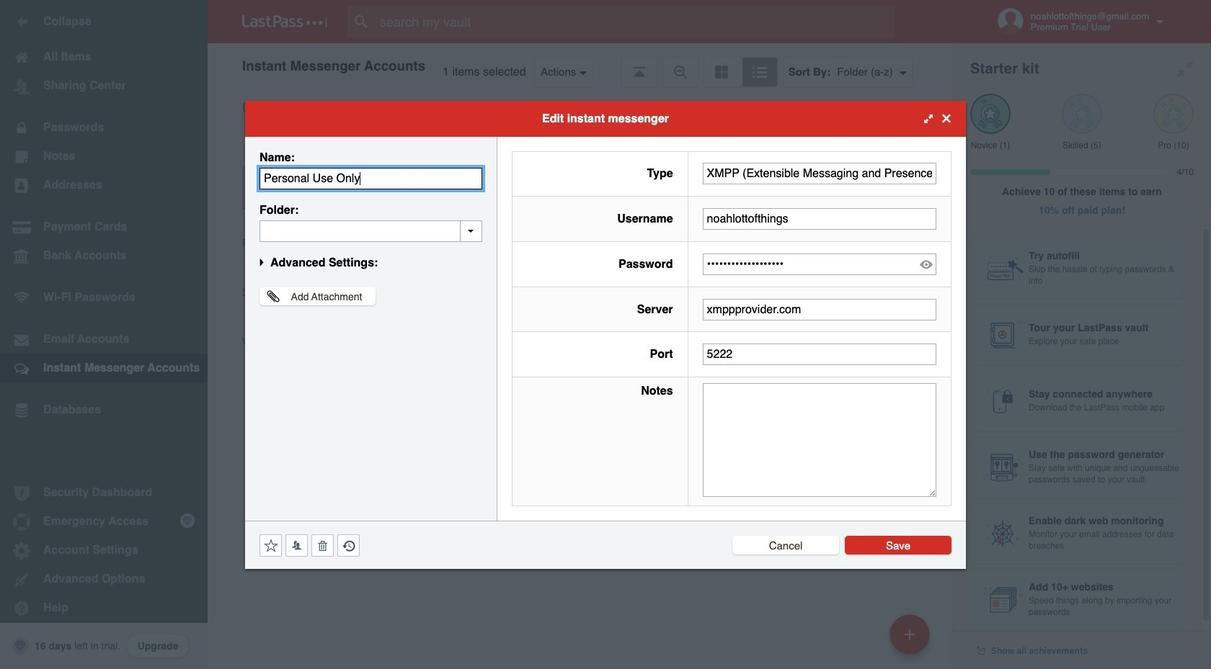 Task type: locate. For each thing, give the bounding box(es) containing it.
lastpass image
[[242, 15, 327, 28]]

new item navigation
[[885, 611, 939, 670]]

None text field
[[703, 208, 937, 230], [703, 344, 937, 366], [703, 208, 937, 230], [703, 344, 937, 366]]

None text field
[[703, 163, 937, 185], [260, 168, 482, 189], [260, 220, 482, 242], [703, 299, 937, 321], [703, 384, 937, 497], [703, 163, 937, 185], [260, 168, 482, 189], [260, 220, 482, 242], [703, 299, 937, 321], [703, 384, 937, 497]]

None password field
[[703, 254, 937, 275]]

Search search field
[[348, 6, 924, 37]]

search my vault text field
[[348, 6, 924, 37]]

dialog
[[245, 101, 966, 569]]



Task type: describe. For each thing, give the bounding box(es) containing it.
new item image
[[905, 630, 915, 640]]

vault options navigation
[[208, 43, 953, 87]]

main navigation navigation
[[0, 0, 208, 670]]



